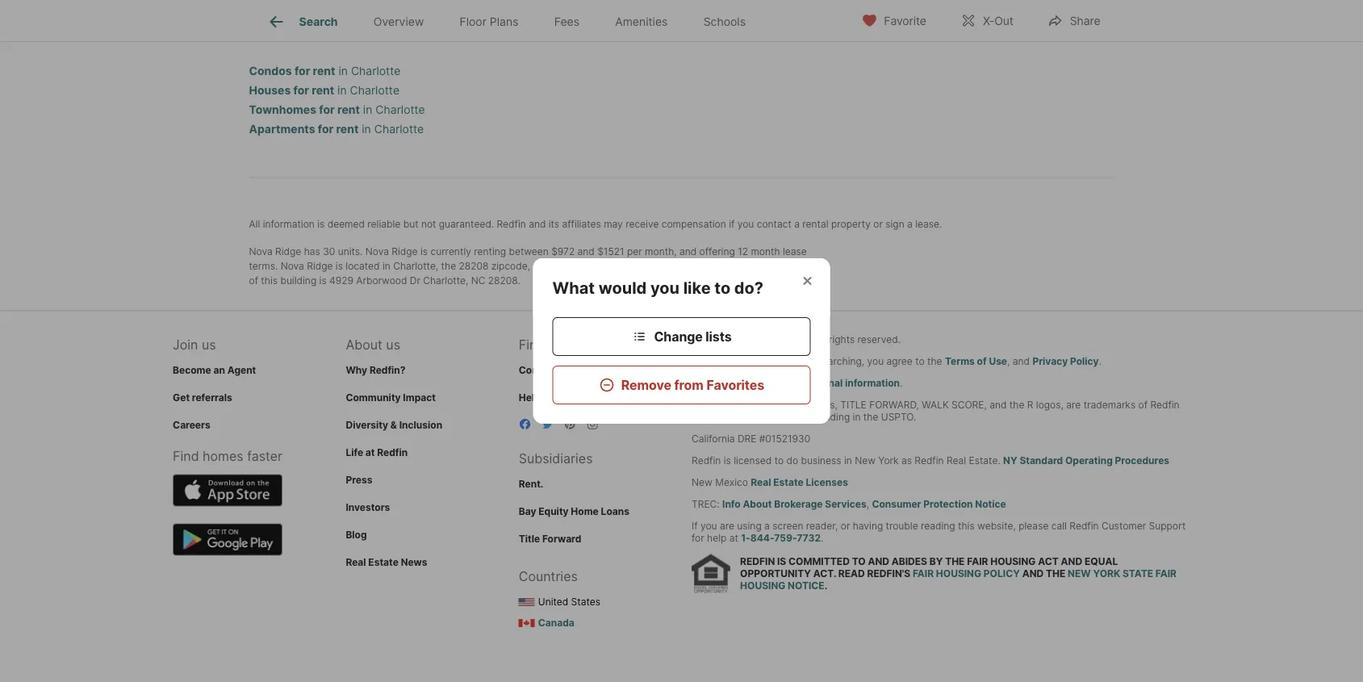 Task type: describe. For each thing, give the bounding box(es) containing it.
. down act.
[[825, 580, 828, 592]]

1 vertical spatial all
[[815, 334, 827, 346]]

0 vertical spatial about
[[346, 338, 383, 353]]

help
[[707, 533, 727, 545]]

find for find us
[[519, 338, 545, 353]]

contact us button
[[519, 365, 572, 376]]

diversity
[[346, 420, 388, 431]]

title
[[519, 533, 540, 545]]

0 horizontal spatial ridge
[[275, 246, 301, 258]]

careers button
[[173, 420, 211, 431]]

download the redfin app on the apple app store image
[[173, 475, 283, 507]]

is left deemed
[[318, 218, 325, 230]]

to
[[852, 556, 866, 568]]

is left currently on the top left of the page
[[421, 246, 428, 258]]

2 horizontal spatial and
[[1062, 556, 1083, 568]]

deemed
[[328, 218, 365, 230]]

1 horizontal spatial and
[[1023, 568, 1044, 580]]

what would you like to do? dialog
[[533, 258, 831, 424]]

my
[[785, 378, 799, 390]]

1 vertical spatial estate
[[369, 557, 399, 568]]

equal housing opportunity image
[[692, 555, 731, 594]]

and left its
[[529, 218, 546, 230]]

by
[[930, 556, 943, 568]]

mexico
[[716, 477, 748, 489]]

join us
[[173, 338, 216, 353]]

an
[[214, 365, 225, 376]]

diversity & inclusion
[[346, 420, 443, 431]]

redfin inside if you are using a screen reader, or having trouble reading this website, please call redfin customer support for help at
[[1070, 521, 1099, 533]]

0 horizontal spatial and
[[868, 556, 890, 568]]

and right use
[[1013, 356, 1030, 368]]

trouble
[[886, 521, 919, 533]]

property types tab
[[252, 0, 360, 32]]

2 vertical spatial real
[[346, 557, 366, 568]]

between
[[509, 246, 549, 258]]

support
[[1150, 521, 1186, 533]]

redfin.
[[781, 334, 813, 346]]

search link
[[267, 12, 338, 31]]

1-844-759-7732 link
[[741, 533, 821, 545]]

1 horizontal spatial of
[[978, 356, 987, 368]]

affiliates
[[562, 218, 601, 230]]

2 horizontal spatial to
[[916, 356, 925, 368]]

floor plans tab
[[442, 2, 537, 41]]

trademarks
[[1084, 400, 1136, 411]]

consumer protection notice link
[[872, 499, 1007, 511]]

fees tab
[[537, 2, 598, 41]]

1-844-759-7732 .
[[741, 533, 824, 545]]

1 horizontal spatial a
[[795, 218, 800, 230]]

1 horizontal spatial ,
[[1008, 356, 1011, 368]]

0 horizontal spatial fair
[[913, 568, 934, 580]]

12
[[738, 246, 749, 258]]

#01521930
[[760, 434, 811, 445]]

redfin down california
[[692, 455, 721, 467]]

licenses
[[806, 477, 849, 489]]

1 horizontal spatial nova
[[281, 260, 304, 272]]

0 vertical spatial at
[[366, 447, 375, 459]]

get
[[173, 392, 190, 404]]

personal
[[802, 378, 843, 390]]

r
[[1028, 400, 1034, 411]]

arborwood
[[356, 275, 407, 287]]

uspto.
[[882, 412, 917, 424]]

is
[[778, 556, 787, 568]]

faster
[[247, 449, 283, 465]]

for right condos
[[295, 65, 310, 78]]

redfin instagram image
[[587, 418, 600, 431]]

forward
[[543, 533, 582, 545]]

bay equity home loans
[[519, 506, 630, 518]]

for right townhomes
[[319, 103, 335, 117]]

at inside if you are using a screen reader, or having trouble reading this website, please call redfin customer support for help at
[[730, 533, 739, 545]]

help center button
[[519, 392, 576, 404]]

address
[[789, 260, 826, 272]]

. up trademarks
[[1100, 356, 1102, 368]]

this inside if you are using a screen reader, or having trouble reading this website, please call redfin customer support for help at
[[959, 521, 975, 533]]

0 horizontal spatial information
[[263, 218, 315, 230]]

1 horizontal spatial housing
[[937, 568, 982, 580]]

in inside "nova ridge has 30 units. nova ridge is currently renting between $972 and $1521 per month, and offering  12 month lease terms. nova ridge is located in charlotte, the 28208 zipcode, and the charlotte-mecklenburg school district. the full address of this building is 4929 arborwood dr charlotte, nc 28208."
[[383, 260, 391, 272]]

help center
[[519, 392, 576, 404]]

to inside dialog
[[715, 278, 731, 298]]

0 vertical spatial charlotte,
[[393, 260, 439, 272]]

1 horizontal spatial real
[[751, 477, 772, 489]]

the inside redfin is committed to and abides by the fair housing act and equal opportunity act. read redfin's
[[946, 556, 965, 568]]

redfin up "registered"
[[762, 400, 796, 411]]

redfin twitter image
[[542, 418, 555, 431]]

floor
[[460, 15, 487, 28]]

notice
[[976, 499, 1007, 511]]

dre
[[738, 434, 757, 445]]

lease
[[783, 246, 807, 258]]

housing inside new york state fair housing notice
[[741, 580, 786, 592]]

us flag image
[[519, 599, 535, 607]]

standard
[[1020, 455, 1064, 467]]

remove
[[622, 377, 672, 393]]

rent. button
[[519, 478, 544, 490]]

1-
[[741, 533, 751, 545]]

ny
[[1004, 455, 1018, 467]]

and right score,
[[990, 400, 1007, 411]]

are inside redfin and all redfin variants, title forward, walk score, and the r logos, are trademarks of redfin corporation, registered or pending in the uspto.
[[1067, 400, 1082, 411]]

news
[[401, 557, 428, 568]]

walk
[[922, 400, 949, 411]]

change
[[654, 329, 703, 344]]

info
[[723, 499, 741, 511]]

district.
[[714, 260, 749, 272]]

become an agent button
[[173, 365, 256, 376]]

1 horizontal spatial amenities tab
[[897, 0, 1004, 32]]

0 horizontal spatial new
[[692, 477, 713, 489]]

the left the terms
[[928, 356, 943, 368]]

1 horizontal spatial estate
[[774, 477, 804, 489]]

844-
[[751, 533, 775, 545]]

redfin for and
[[692, 400, 727, 411]]

28208.
[[488, 275, 521, 287]]

the down $972 on the top
[[553, 260, 568, 272]]

. down reader,
[[821, 533, 824, 545]]

us for find us
[[549, 338, 563, 353]]

become an agent
[[173, 365, 256, 376]]

searching,
[[818, 356, 865, 368]]

york
[[879, 455, 899, 467]]

0 horizontal spatial ,
[[867, 499, 870, 511]]

1 vertical spatial about
[[743, 499, 772, 511]]

bedrooms tab
[[682, 0, 789, 32]]

and up school
[[680, 246, 697, 258]]

bay
[[519, 506, 537, 518]]

us for about us
[[386, 338, 401, 353]]

redfin pinterest image
[[564, 418, 577, 431]]

trec: info about brokerage services , consumer protection notice
[[692, 499, 1007, 511]]

ny standard operating procedures link
[[1004, 455, 1170, 467]]

cities
[[398, 5, 429, 19]]

registered
[[752, 412, 799, 424]]

why redfin?
[[346, 365, 406, 376]]

operating
[[1066, 455, 1113, 467]]

&
[[391, 420, 397, 431]]

and up "charlotte-"
[[578, 246, 595, 258]]

share
[[1071, 14, 1101, 28]]

rental
[[803, 218, 829, 230]]

call
[[1052, 521, 1067, 533]]

tab list containing search
[[249, 0, 777, 41]]

become
[[173, 365, 211, 376]]

28208
[[459, 260, 489, 272]]

states
[[571, 596, 601, 608]]

abides
[[892, 556, 928, 568]]

pending
[[813, 412, 851, 424]]

canadian flag image
[[519, 620, 535, 628]]

0 horizontal spatial not
[[421, 218, 436, 230]]

of inside redfin and all redfin variants, title forward, walk score, and the r logos, are trademarks of redfin corporation, registered or pending in the uspto.
[[1139, 400, 1148, 411]]

2 horizontal spatial real
[[947, 455, 967, 467]]

redfin and all redfin variants, title forward, walk score, and the r logos, are trademarks of redfin corporation, registered or pending in the uspto.
[[692, 400, 1180, 424]]

why
[[346, 365, 368, 376]]

bay equity home loans button
[[519, 506, 630, 518]]

houses
[[249, 84, 291, 98]]

1 vertical spatial not
[[707, 378, 723, 390]]

is up mexico
[[724, 455, 731, 467]]

community impact
[[346, 392, 436, 404]]

or inside if you are using a screen reader, or having trouble reading this website, please call redfin customer support for help at
[[841, 521, 851, 533]]

neighborhoods
[[480, 5, 562, 19]]

new york state fair housing notice
[[741, 568, 1177, 592]]

overview tab
[[356, 2, 442, 41]]

united
[[538, 596, 569, 608]]



Task type: locate. For each thing, give the bounding box(es) containing it.
located
[[346, 260, 380, 272]]

life at redfin button
[[346, 447, 408, 459]]

to left do
[[775, 455, 784, 467]]

and
[[868, 556, 890, 568], [1062, 556, 1083, 568], [1023, 568, 1044, 580]]

do
[[787, 455, 799, 467]]

investors button
[[346, 502, 390, 514]]

act
[[1039, 556, 1059, 568]]

of left use
[[978, 356, 987, 368]]

1 vertical spatial information
[[845, 378, 900, 390]]

zip codes tab
[[575, 0, 682, 32]]

redfin facebook image
[[519, 418, 532, 431]]

or inside redfin and all redfin variants, title forward, walk score, and the r logos, are trademarks of redfin corporation, registered or pending in the uspto.
[[801, 412, 811, 424]]

housing inside redfin is committed to and abides by the fair housing act and equal opportunity act. read redfin's
[[991, 556, 1036, 568]]

0 horizontal spatial this
[[261, 275, 278, 287]]

1 horizontal spatial this
[[959, 521, 975, 533]]

the left the r
[[1010, 400, 1025, 411]]

rental
[[1015, 5, 1049, 19]]

find us
[[519, 338, 563, 353]]

this inside "nova ridge has 30 units. nova ridge is currently renting between $972 and $1521 per month, and offering  12 month lease terms. nova ridge is located in charlotte, the 28208 zipcode, and the charlotte-mecklenburg school district. the full address of this building is 4929 arborwood dr charlotte, nc 28208."
[[261, 275, 278, 287]]

rent right townhomes
[[338, 103, 360, 117]]

redfin. all rights reserved.
[[778, 334, 901, 346]]

2 horizontal spatial housing
[[991, 556, 1036, 568]]

as
[[902, 455, 912, 467]]

0 horizontal spatial nova
[[249, 246, 273, 258]]

0 horizontal spatial amenities tab
[[598, 2, 686, 41]]

get referrals
[[173, 392, 232, 404]]

fair up fair housing policy link
[[968, 556, 989, 568]]

canada link
[[519, 617, 575, 629]]

2 horizontal spatial us
[[549, 338, 563, 353]]

california dre #01521930
[[692, 434, 811, 445]]

0 horizontal spatial all
[[249, 218, 260, 230]]

redfin
[[692, 400, 727, 411], [762, 400, 796, 411], [741, 556, 775, 568]]

help
[[519, 392, 541, 404]]

to
[[715, 278, 731, 298], [916, 356, 925, 368], [775, 455, 784, 467]]

1 horizontal spatial the
[[1047, 568, 1066, 580]]

bedrooms
[[709, 5, 763, 19]]

reserved.
[[858, 334, 901, 346]]

receive
[[626, 218, 659, 230]]

a inside if you are using a screen reader, or having trouble reading this website, please call redfin customer support for help at
[[765, 521, 770, 533]]

2 horizontal spatial of
[[1139, 400, 1148, 411]]

1 vertical spatial this
[[959, 521, 975, 533]]

real down licensed
[[751, 477, 772, 489]]

property
[[264, 5, 312, 19]]

amenities left x-
[[924, 5, 977, 19]]

fair housing policy link
[[913, 568, 1021, 580]]

the down currently on the top left of the page
[[441, 260, 456, 272]]

codes
[[621, 5, 655, 19]]

rent right apartments
[[336, 123, 359, 136]]

agree
[[887, 356, 913, 368]]

fair inside new york state fair housing notice
[[1156, 568, 1177, 580]]

3 us from the left
[[549, 338, 563, 353]]

charlotte, up dr
[[393, 260, 439, 272]]

change lists button
[[553, 317, 811, 356]]

the up fair housing policy link
[[946, 556, 965, 568]]

1 horizontal spatial all
[[815, 334, 827, 346]]

neighborhoods tab
[[467, 0, 575, 32]]

1 vertical spatial are
[[720, 521, 735, 533]]

buildings
[[1052, 5, 1100, 19]]

for right apartments
[[318, 123, 334, 136]]

us up us
[[549, 338, 563, 353]]

press button
[[346, 474, 373, 486]]

or down variants, at the bottom of page
[[801, 412, 811, 424]]

0 vertical spatial new
[[855, 455, 876, 467]]

would
[[599, 278, 647, 298]]

and down between
[[533, 260, 550, 272]]

redfin up opportunity
[[741, 556, 775, 568]]

condos for rent in charlotte houses for rent in charlotte townhomes for rent in charlotte apartments for rent in charlotte
[[249, 65, 425, 136]]

terms
[[946, 356, 975, 368]]

for down if
[[692, 533, 705, 545]]

2 horizontal spatial fair
[[1156, 568, 1177, 580]]

the down title
[[864, 412, 879, 424]]

1 horizontal spatial amenities
[[924, 5, 977, 19]]

real left estate.
[[947, 455, 967, 467]]

the down act
[[1047, 568, 1066, 580]]

center
[[543, 392, 576, 404]]

1 horizontal spatial to
[[775, 455, 784, 467]]

0 vertical spatial real
[[947, 455, 967, 467]]

0 horizontal spatial a
[[765, 521, 770, 533]]

full
[[773, 260, 786, 272]]

updated january 2023: by searching, you agree to the terms of use , and privacy policy .
[[692, 356, 1102, 368]]

and up redfin's
[[868, 556, 890, 568]]

please
[[1019, 521, 1049, 533]]

0 vertical spatial find
[[519, 338, 545, 353]]

1 vertical spatial find
[[173, 449, 199, 465]]

information up title
[[845, 378, 900, 390]]

estate left 'news'
[[369, 557, 399, 568]]

or down services
[[841, 521, 851, 533]]

reader,
[[807, 521, 838, 533]]

what would you like to do?
[[553, 278, 764, 298]]

real estate news
[[346, 557, 428, 568]]

fair down by
[[913, 568, 934, 580]]

7732
[[797, 533, 821, 545]]

in inside redfin and all redfin variants, title forward, walk score, and the r logos, are trademarks of redfin corporation, registered or pending in the uspto.
[[853, 412, 861, 424]]

find
[[519, 338, 545, 353], [173, 449, 199, 465]]

using
[[737, 521, 762, 533]]

0 vertical spatial to
[[715, 278, 731, 298]]

0 horizontal spatial housing
[[741, 580, 786, 592]]

ridge left has
[[275, 246, 301, 258]]

amenities right fees tab
[[616, 15, 668, 28]]

1 vertical spatial of
[[978, 356, 987, 368]]

0 vertical spatial all
[[249, 218, 260, 230]]

all
[[749, 400, 759, 411]]

overview
[[374, 15, 424, 28]]

nova up terms.
[[249, 246, 273, 258]]

0 horizontal spatial real
[[346, 557, 366, 568]]

charlotte, down currently on the top left of the page
[[423, 275, 469, 287]]

title forward
[[519, 533, 582, 545]]

find down careers
[[173, 449, 199, 465]]

0 horizontal spatial us
[[202, 338, 216, 353]]

reliable
[[368, 218, 401, 230]]

and left all
[[729, 400, 746, 411]]

fair right "state"
[[1156, 568, 1177, 580]]

info about brokerage services link
[[723, 499, 867, 511]]

currently
[[431, 246, 472, 258]]

2 us from the left
[[386, 338, 401, 353]]

for inside if you are using a screen reader, or having trouble reading this website, please call redfin customer support for help at
[[692, 533, 705, 545]]

redfin for is
[[741, 556, 775, 568]]

remove from favorites
[[622, 377, 765, 393]]

1 horizontal spatial ridge
[[307, 260, 333, 272]]

a up 844-
[[765, 521, 770, 533]]

estate
[[774, 477, 804, 489], [369, 557, 399, 568]]

1 vertical spatial to
[[916, 356, 925, 368]]

0 vertical spatial are
[[1067, 400, 1082, 411]]

is
[[318, 218, 325, 230], [421, 246, 428, 258], [336, 260, 343, 272], [319, 275, 327, 287], [724, 455, 731, 467]]

0 horizontal spatial amenities
[[616, 15, 668, 28]]

0 horizontal spatial to
[[715, 278, 731, 298]]

why redfin? button
[[346, 365, 406, 376]]

policy
[[1071, 356, 1100, 368]]

to right agree
[[916, 356, 925, 368]]

favorite
[[884, 14, 927, 28]]

1 horizontal spatial at
[[730, 533, 739, 545]]

what would you like to do? element
[[553, 258, 783, 298]]

1 us from the left
[[202, 338, 216, 353]]

new up the trec:
[[692, 477, 713, 489]]

a
[[795, 218, 800, 230], [908, 218, 913, 230], [765, 521, 770, 533]]

if
[[692, 521, 698, 533]]

us up redfin?
[[386, 338, 401, 353]]

redfin right call
[[1070, 521, 1099, 533]]

redfin inside redfin and all redfin variants, title forward, walk score, and the r logos, are trademarks of redfin corporation, registered or pending in the uspto.
[[1151, 400, 1180, 411]]

zip codes
[[601, 5, 655, 19]]

0 horizontal spatial about
[[346, 338, 383, 353]]

2 horizontal spatial nova
[[366, 246, 389, 258]]

new left york
[[855, 455, 876, 467]]

1 horizontal spatial are
[[1067, 400, 1082, 411]]

are up help
[[720, 521, 735, 533]]

redfin up between
[[497, 218, 526, 230]]

building
[[281, 275, 317, 287]]

2 vertical spatial of
[[1139, 400, 1148, 411]]

0 vertical spatial information
[[263, 218, 315, 230]]

not right but
[[421, 218, 436, 230]]

1 horizontal spatial us
[[386, 338, 401, 353]]

x-out
[[983, 14, 1014, 28]]

of down terms.
[[249, 275, 258, 287]]

find up contact
[[519, 338, 545, 353]]

rental buildings tab
[[1004, 0, 1112, 32]]

procedures
[[1116, 455, 1170, 467]]

get referrals button
[[173, 392, 232, 404]]

out
[[995, 14, 1014, 28]]

tab list containing property types
[[249, 0, 1115, 36]]

nova up the located
[[366, 246, 389, 258]]

zip
[[601, 5, 618, 19]]

real down blog button
[[346, 557, 366, 568]]

amenities for the right amenities tab
[[924, 5, 977, 19]]

not right do at bottom right
[[707, 378, 723, 390]]

change lists
[[654, 329, 732, 344]]

about up using
[[743, 499, 772, 511]]

1 horizontal spatial new
[[855, 455, 876, 467]]

0 vertical spatial not
[[421, 218, 436, 230]]

0 horizontal spatial are
[[720, 521, 735, 533]]

are right logos,
[[1067, 400, 1082, 411]]

use
[[990, 356, 1008, 368]]

. down agree
[[900, 378, 903, 390]]

0 vertical spatial of
[[249, 275, 258, 287]]

real estate licenses link
[[751, 477, 849, 489]]

month
[[751, 246, 781, 258]]

fair inside redfin is committed to and abides by the fair housing act and equal opportunity act. read redfin's
[[968, 556, 989, 568]]

all up terms.
[[249, 218, 260, 230]]

1 vertical spatial new
[[692, 477, 713, 489]]

school
[[680, 260, 711, 272]]

if
[[729, 218, 735, 230]]

or right sell
[[744, 378, 754, 390]]

1 horizontal spatial find
[[519, 338, 545, 353]]

1 horizontal spatial fair
[[968, 556, 989, 568]]

equity
[[539, 506, 569, 518]]

us for join us
[[202, 338, 216, 353]]

and down act
[[1023, 568, 1044, 580]]

from
[[675, 377, 704, 393]]

this right reading
[[959, 521, 975, 533]]

, up having
[[867, 499, 870, 511]]

redfin right trademarks
[[1151, 400, 1180, 411]]

1 vertical spatial real
[[751, 477, 772, 489]]

is up the 4929
[[336, 260, 343, 272]]

1 vertical spatial ,
[[867, 499, 870, 511]]

tab list
[[249, 0, 777, 41], [249, 0, 1115, 36]]

1 horizontal spatial not
[[707, 378, 723, 390]]

all left rights
[[815, 334, 827, 346]]

1 vertical spatial charlotte,
[[423, 275, 469, 287]]

ridge down but
[[392, 246, 418, 258]]

by
[[803, 356, 815, 368]]

amenities for the left amenities tab
[[616, 15, 668, 28]]

0 horizontal spatial of
[[249, 275, 258, 287]]

at right life
[[366, 447, 375, 459]]

0 horizontal spatial at
[[366, 447, 375, 459]]

lists
[[706, 329, 732, 344]]

0 vertical spatial ,
[[1008, 356, 1011, 368]]

and up new
[[1062, 556, 1083, 568]]

housing down by
[[937, 568, 982, 580]]

charlotte,
[[393, 260, 439, 272], [423, 275, 469, 287]]

of right trademarks
[[1139, 400, 1148, 411]]

units.
[[338, 246, 363, 258]]

us right the join
[[202, 338, 216, 353]]

ridge down has
[[307, 260, 333, 272]]

x-
[[983, 14, 995, 28]]

subsidiaries
[[519, 451, 593, 467]]

cities tab
[[360, 0, 467, 32]]

0 vertical spatial this
[[261, 275, 278, 287]]

a left rental
[[795, 218, 800, 230]]

of
[[249, 275, 258, 287], [978, 356, 987, 368], [1139, 400, 1148, 411]]

life at redfin
[[346, 447, 408, 459]]

you inside dialog
[[651, 278, 680, 298]]

you inside if you are using a screen reader, or having trouble reading this website, please call redfin customer support for help at
[[701, 521, 717, 533]]

at left 1-
[[730, 533, 739, 545]]

about up why
[[346, 338, 383, 353]]

corporation,
[[692, 412, 749, 424]]

redfin down &
[[377, 447, 408, 459]]

, left privacy
[[1008, 356, 1011, 368]]

real
[[947, 455, 967, 467], [751, 477, 772, 489], [346, 557, 366, 568]]

rent up townhomes
[[312, 84, 334, 98]]

0 horizontal spatial the
[[946, 556, 965, 568]]

0 horizontal spatial find
[[173, 449, 199, 465]]

lease.
[[916, 218, 943, 230]]

contact
[[519, 365, 557, 376]]

housing up policy
[[991, 556, 1036, 568]]

for up townhomes
[[294, 84, 309, 98]]

a right the "sign"
[[908, 218, 913, 230]]

redfin inside redfin is committed to and abides by the fair housing act and equal opportunity act. read redfin's
[[741, 556, 775, 568]]

is left the 4929
[[319, 275, 327, 287]]

2 vertical spatial to
[[775, 455, 784, 467]]

download the redfin app from the google play store image
[[173, 524, 283, 556]]

information up has
[[263, 218, 315, 230]]

forward,
[[870, 400, 920, 411]]

housing down opportunity
[[741, 580, 786, 592]]

of inside "nova ridge has 30 units. nova ridge is currently renting between $972 and $1521 per month, and offering  12 month lease terms. nova ridge is located in charlotte, the 28208 zipcode, and the charlotte-mecklenburg school district. the full address of this building is 4929 arborwood dr charlotte, nc 28208."
[[249, 275, 258, 287]]

nova up building
[[281, 260, 304, 272]]

home
[[571, 506, 599, 518]]

0 horizontal spatial estate
[[369, 557, 399, 568]]

or left the "sign"
[[874, 218, 883, 230]]

find for find homes faster
[[173, 449, 199, 465]]

1 vertical spatial at
[[730, 533, 739, 545]]

to down district.
[[715, 278, 731, 298]]

redfin up corporation,
[[692, 400, 727, 411]]

1 horizontal spatial about
[[743, 499, 772, 511]]

new
[[1068, 568, 1092, 580]]

0 vertical spatial estate
[[774, 477, 804, 489]]

2 horizontal spatial a
[[908, 218, 913, 230]]

schools tab
[[686, 2, 764, 41]]

rent down search
[[313, 65, 336, 78]]

amenities tab
[[897, 0, 1004, 32], [598, 2, 686, 41]]

redfin right as
[[915, 455, 944, 467]]

contact
[[757, 218, 792, 230]]

1 horizontal spatial information
[[845, 378, 900, 390]]

2 horizontal spatial ridge
[[392, 246, 418, 258]]

estate down do
[[774, 477, 804, 489]]

tab
[[789, 0, 897, 32]]

are inside if you are using a screen reader, or having trouble reading this website, please call redfin customer support for help at
[[720, 521, 735, 533]]

types
[[315, 5, 348, 19]]

read
[[839, 568, 865, 580]]

canada
[[538, 617, 575, 629]]

do not sell or share my personal information .
[[692, 378, 903, 390]]



Task type: vqa. For each thing, say whether or not it's contained in the screenshot.
4 beds
no



